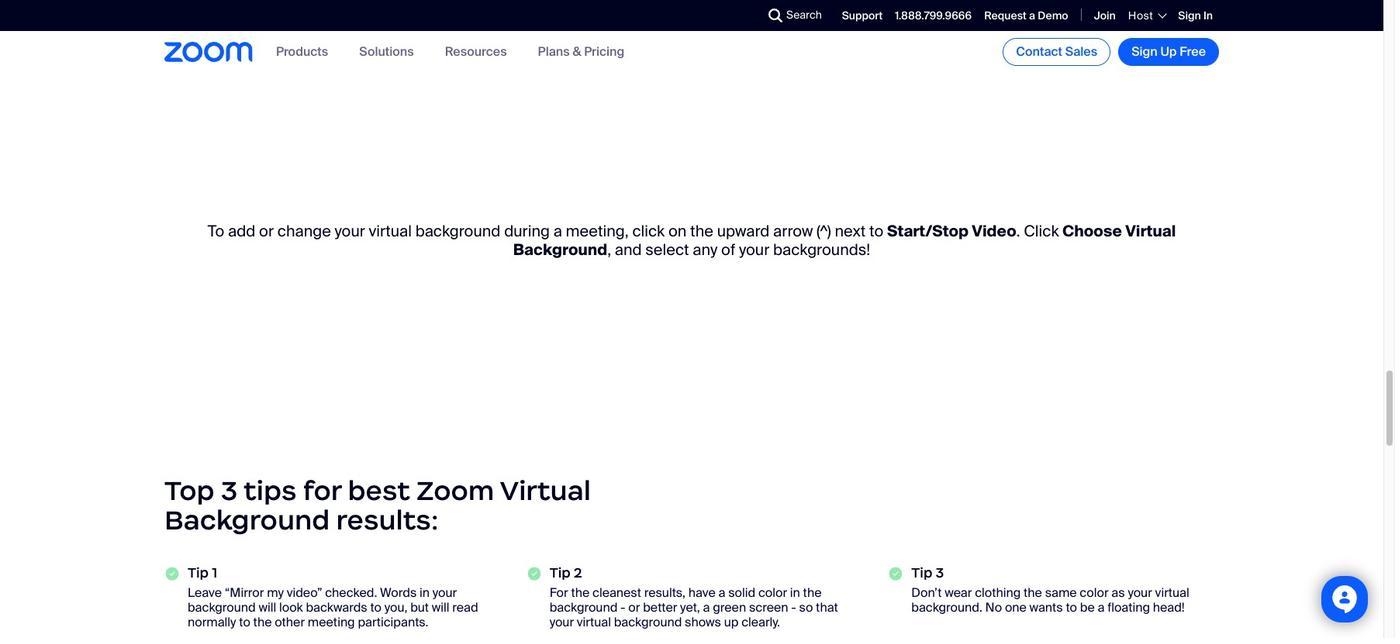 Task type: vqa. For each thing, say whether or not it's contained in the screenshot.
left virtual
yes



Task type: locate. For each thing, give the bounding box(es) containing it.
that
[[816, 600, 839, 616]]

tip left 2
[[550, 565, 571, 582]]

to
[[870, 221, 884, 241], [370, 600, 382, 616], [1066, 600, 1078, 616], [239, 615, 250, 631]]

participants.
[[358, 615, 429, 631]]

sign inside sign up free link
[[1132, 43, 1158, 60]]

.
[[1017, 221, 1021, 241]]

request a demo
[[985, 8, 1069, 22]]

look
[[279, 600, 303, 616]]

1 in from the left
[[420, 585, 430, 601]]

0 horizontal spatial virtual
[[369, 221, 412, 241]]

top 3 tips for best zoom virtual background results:
[[164, 474, 591, 538]]

to add or change your virtual background during a meeting, click on the upward arrow (^) next to start/stop video . click
[[208, 221, 1063, 241]]

-
[[621, 600, 626, 616], [792, 600, 797, 616]]

0 vertical spatial 3
[[221, 474, 238, 508]]

1 vertical spatial virtual
[[500, 474, 591, 508]]

color right solid
[[759, 585, 788, 601]]

2 color from the left
[[1080, 585, 1109, 601]]

a left solid
[[719, 585, 726, 601]]

1 horizontal spatial tip
[[550, 565, 571, 582]]

2 horizontal spatial virtual
[[1156, 585, 1190, 601]]

1 vertical spatial background
[[164, 504, 330, 538]]

3 up 'don't'
[[936, 565, 944, 582]]

up
[[1161, 43, 1177, 60]]

video
[[972, 221, 1017, 241]]

tips
[[244, 474, 297, 508]]

1 horizontal spatial 3
[[936, 565, 944, 582]]

1 horizontal spatial color
[[1080, 585, 1109, 601]]

0 horizontal spatial -
[[621, 600, 626, 616]]

1
[[212, 565, 217, 582]]

to left the "be" at right
[[1066, 600, 1078, 616]]

no
[[986, 600, 1003, 616]]

a right the "be" at right
[[1098, 600, 1105, 616]]

1 tip from the left
[[188, 565, 209, 582]]

your inside tip 3 don't wear clothing the same color as your virtual background. no one wants to be a floating head!
[[1128, 585, 1153, 601]]

1 vertical spatial virtual
[[1156, 585, 1190, 601]]

tip inside the tip 2 for the cleanest results, have a solid color in the background - or better yet, a green screen - so that your virtual background shows up clearly.
[[550, 565, 571, 582]]

1 horizontal spatial will
[[432, 600, 450, 616]]

1.888.799.9666 link
[[896, 8, 972, 22]]

to left you,
[[370, 600, 382, 616]]

2 tip from the left
[[550, 565, 571, 582]]

pricing
[[584, 44, 625, 60]]

cleanest
[[593, 585, 642, 601]]

solutions
[[359, 44, 414, 60]]

2 vertical spatial virtual
[[577, 615, 611, 631]]

1 vertical spatial 3
[[936, 565, 944, 582]]

will left look
[[259, 600, 276, 616]]

1 horizontal spatial in
[[791, 585, 801, 601]]

background up 1
[[164, 504, 330, 538]]

solutions button
[[359, 44, 414, 60]]

or right add
[[259, 221, 274, 241]]

0 horizontal spatial color
[[759, 585, 788, 601]]

will
[[259, 600, 276, 616], [432, 600, 450, 616]]

0 vertical spatial or
[[259, 221, 274, 241]]

background left and
[[513, 240, 608, 260]]

0 horizontal spatial in
[[420, 585, 430, 601]]

1 vertical spatial or
[[629, 600, 640, 616]]

tip for tip 2
[[550, 565, 571, 582]]

screen
[[749, 600, 789, 616]]

virtual
[[369, 221, 412, 241], [1156, 585, 1190, 601], [577, 615, 611, 631]]

tip 2 for the cleanest results, have a solid color in the background - or better yet, a green screen - so that your virtual background shows up clearly.
[[550, 565, 839, 631]]

have
[[689, 585, 716, 601]]

or inside the tip 2 for the cleanest results, have a solid color in the background - or better yet, a green screen - so that your virtual background shows up clearly.
[[629, 600, 640, 616]]

backwards
[[306, 600, 368, 616]]

0 horizontal spatial or
[[259, 221, 274, 241]]

or left better at the bottom left
[[629, 600, 640, 616]]

start/stop
[[888, 221, 969, 241]]

click
[[633, 221, 665, 241]]

tip up 'don't'
[[912, 565, 933, 582]]

green
[[713, 600, 746, 616]]

1 horizontal spatial sign
[[1179, 8, 1202, 22]]

during
[[504, 221, 550, 241]]

arrow
[[774, 221, 813, 241]]

your right but
[[433, 585, 457, 601]]

0 vertical spatial virtual
[[1126, 221, 1177, 241]]

in
[[420, 585, 430, 601], [791, 585, 801, 601]]

0 vertical spatial sign
[[1179, 8, 1202, 22]]

virtual inside the choose virtual background
[[1126, 221, 1177, 241]]

None search field
[[712, 3, 773, 28]]

- left better at the bottom left
[[621, 600, 626, 616]]

your right "as"
[[1128, 585, 1153, 601]]

0 horizontal spatial will
[[259, 600, 276, 616]]

,
[[608, 240, 611, 260]]

the left same
[[1024, 585, 1043, 601]]

0 horizontal spatial tip
[[188, 565, 209, 582]]

virtual
[[1126, 221, 1177, 241], [500, 474, 591, 508]]

search image
[[769, 9, 783, 23]]

sign for sign in
[[1179, 8, 1202, 22]]

products button
[[276, 44, 328, 60]]

join link
[[1094, 8, 1116, 22]]

background inside top 3 tips for best zoom virtual background results:
[[164, 504, 330, 538]]

virtual inside the tip 2 for the cleanest results, have a solid color in the background - or better yet, a green screen - so that your virtual background shows up clearly.
[[577, 615, 611, 631]]

in right screen
[[791, 585, 801, 601]]

1 will from the left
[[259, 600, 276, 616]]

2 horizontal spatial tip
[[912, 565, 933, 582]]

the
[[691, 221, 714, 241], [571, 585, 590, 601], [803, 585, 822, 601], [1024, 585, 1043, 601], [253, 615, 272, 631]]

background inside tip 1 leave "mirror my video" checked. words in your background will look backwards to you, but will read normally to the other meeting participants.
[[188, 600, 256, 616]]

tip for tip 1
[[188, 565, 209, 582]]

to inside tip 3 don't wear clothing the same color as your virtual background. no one wants to be a floating head!
[[1066, 600, 1078, 616]]

3 inside top 3 tips for best zoom virtual background results:
[[221, 474, 238, 508]]

tip inside tip 1 leave "mirror my video" checked. words in your background will look backwards to you, but will read normally to the other meeting participants.
[[188, 565, 209, 582]]

backgrounds!
[[774, 240, 871, 260]]

3 inside tip 3 don't wear clothing the same color as your virtual background. no one wants to be a floating head!
[[936, 565, 944, 582]]

host button
[[1129, 8, 1166, 22]]

will right but
[[432, 600, 450, 616]]

- left so
[[792, 600, 797, 616]]

sign
[[1179, 8, 1202, 22], [1132, 43, 1158, 60]]

sign left "up"
[[1132, 43, 1158, 60]]

sales
[[1066, 43, 1098, 60]]

1 color from the left
[[759, 585, 788, 601]]

in right the words at the bottom of the page
[[420, 585, 430, 601]]

1 horizontal spatial -
[[792, 600, 797, 616]]

3 tip from the left
[[912, 565, 933, 582]]

0 horizontal spatial 3
[[221, 474, 238, 508]]

tip left 1
[[188, 565, 209, 582]]

sign left in
[[1179, 8, 1202, 22]]

choose virtual background
[[513, 221, 1177, 260]]

0 vertical spatial virtual
[[369, 221, 412, 241]]

checked.
[[325, 585, 377, 601]]

a
[[1030, 8, 1036, 22], [554, 221, 562, 241], [719, 585, 726, 601], [703, 600, 710, 616], [1098, 600, 1105, 616]]

3 for tips
[[221, 474, 238, 508]]

color left "as"
[[1080, 585, 1109, 601]]

the left other
[[253, 615, 272, 631]]

your down the for
[[550, 615, 574, 631]]

the right screen
[[803, 585, 822, 601]]

or
[[259, 221, 274, 241], [629, 600, 640, 616]]

video"
[[287, 585, 322, 601]]

1 horizontal spatial background
[[513, 240, 608, 260]]

0 vertical spatial background
[[513, 240, 608, 260]]

1.888.799.9666
[[896, 8, 972, 22]]

the right on
[[691, 221, 714, 241]]

2 in from the left
[[791, 585, 801, 601]]

0 horizontal spatial sign
[[1132, 43, 1158, 60]]

the inside tip 1 leave "mirror my video" checked. words in your background will look backwards to you, but will read normally to the other meeting participants.
[[253, 615, 272, 631]]

tip for tip 3
[[912, 565, 933, 582]]

1 horizontal spatial or
[[629, 600, 640, 616]]

color
[[759, 585, 788, 601], [1080, 585, 1109, 601]]

0 horizontal spatial virtual
[[500, 474, 591, 508]]

3 right top
[[221, 474, 238, 508]]

the inside tip 3 don't wear clothing the same color as your virtual background. no one wants to be a floating head!
[[1024, 585, 1043, 601]]

a right yet,
[[703, 600, 710, 616]]

up
[[724, 615, 739, 631]]

1 horizontal spatial virtual
[[577, 615, 611, 631]]

2 - from the left
[[792, 600, 797, 616]]

your
[[335, 221, 365, 241], [739, 240, 770, 260], [433, 585, 457, 601], [1128, 585, 1153, 601], [550, 615, 574, 631]]

be
[[1081, 600, 1095, 616]]

background
[[416, 221, 501, 241], [188, 600, 256, 616], [550, 600, 618, 616], [614, 615, 682, 631]]

3
[[221, 474, 238, 508], [936, 565, 944, 582]]

0 horizontal spatial background
[[164, 504, 330, 538]]

select
[[646, 240, 689, 260]]

contact sales link
[[1003, 38, 1111, 66]]

choose
[[1063, 221, 1123, 241]]

don't
[[912, 585, 942, 601]]

tip inside tip 3 don't wear clothing the same color as your virtual background. no one wants to be a floating head!
[[912, 565, 933, 582]]

a right during
[[554, 221, 562, 241]]

1 - from the left
[[621, 600, 626, 616]]

for
[[550, 585, 568, 601]]

background down 1
[[188, 600, 256, 616]]

contact
[[1017, 43, 1063, 60]]

meeting
[[308, 615, 355, 631]]

1 horizontal spatial virtual
[[1126, 221, 1177, 241]]

1 vertical spatial sign
[[1132, 43, 1158, 60]]



Task type: describe. For each thing, give the bounding box(es) containing it.
in inside the tip 2 for the cleanest results, have a solid color in the background - or better yet, a green screen - so that your virtual background shows up clearly.
[[791, 585, 801, 601]]

but
[[411, 600, 429, 616]]

in
[[1204, 8, 1213, 22]]

results:
[[336, 504, 439, 538]]

products
[[276, 44, 328, 60]]

the down 2
[[571, 585, 590, 601]]

best
[[348, 474, 410, 508]]

2 will from the left
[[432, 600, 450, 616]]

plans & pricing link
[[538, 44, 625, 60]]

my
[[267, 585, 284, 601]]

2
[[574, 565, 582, 582]]

your right of
[[739, 240, 770, 260]]

and
[[615, 240, 642, 260]]

shows
[[685, 615, 722, 631]]

search image
[[769, 9, 783, 23]]

background down results,
[[614, 615, 682, 631]]

plans & pricing
[[538, 44, 625, 60]]

plans
[[538, 44, 570, 60]]

solid
[[729, 585, 756, 601]]

your inside tip 1 leave "mirror my video" checked. words in your background will look backwards to you, but will read normally to the other meeting participants.
[[433, 585, 457, 601]]

floating
[[1108, 600, 1151, 616]]

upward
[[717, 221, 770, 241]]

, and select any of your backgrounds!
[[608, 240, 871, 260]]

request
[[985, 8, 1027, 22]]

your right change
[[335, 221, 365, 241]]

a inside tip 3 don't wear clothing the same color as your virtual background. no one wants to be a floating head!
[[1098, 600, 1105, 616]]

color inside the tip 2 for the cleanest results, have a solid color in the background - or better yet, a green screen - so that your virtual background shows up clearly.
[[759, 585, 788, 601]]

head!
[[1154, 600, 1185, 616]]

background left during
[[416, 221, 501, 241]]

&
[[573, 44, 582, 60]]

change
[[278, 221, 331, 241]]

zoom logo image
[[164, 42, 253, 62]]

so
[[800, 600, 813, 616]]

words
[[380, 585, 417, 601]]

to down "mirror
[[239, 615, 250, 631]]

add
[[228, 221, 256, 241]]

to right next
[[870, 221, 884, 241]]

better
[[643, 600, 678, 616]]

you,
[[385, 600, 408, 616]]

background down 2
[[550, 600, 618, 616]]

your inside the tip 2 for the cleanest results, have a solid color in the background - or better yet, a green screen - so that your virtual background shows up clearly.
[[550, 615, 574, 631]]

leave
[[188, 585, 222, 601]]

color inside tip 3 don't wear clothing the same color as your virtual background. no one wants to be a floating head!
[[1080, 585, 1109, 601]]

other
[[275, 615, 305, 631]]

tip 3 don't wear clothing the same color as your virtual background. no one wants to be a floating head!
[[912, 565, 1190, 616]]

free
[[1180, 43, 1206, 60]]

sign in link
[[1179, 8, 1213, 22]]

zoom
[[417, 474, 495, 508]]

on
[[669, 221, 687, 241]]

click
[[1024, 221, 1059, 241]]

virtual inside top 3 tips for best zoom virtual background results:
[[500, 474, 591, 508]]

read
[[453, 600, 478, 616]]

same
[[1046, 585, 1077, 601]]

of
[[722, 240, 736, 260]]

host
[[1129, 8, 1154, 22]]

(^)
[[817, 221, 832, 241]]

results,
[[644, 585, 686, 601]]

wants
[[1030, 600, 1063, 616]]

background.
[[912, 600, 983, 616]]

support link
[[842, 8, 883, 22]]

clothing
[[975, 585, 1021, 601]]

in inside tip 1 leave "mirror my video" checked. words in your background will look backwards to you, but will read normally to the other meeting participants.
[[420, 585, 430, 601]]

support
[[842, 8, 883, 22]]

next
[[835, 221, 866, 241]]

resources
[[445, 44, 507, 60]]

sign up free link
[[1119, 38, 1220, 66]]

sign in
[[1179, 8, 1213, 22]]

to
[[208, 221, 224, 241]]

3 for don't
[[936, 565, 944, 582]]

search
[[787, 8, 822, 22]]

any
[[693, 240, 718, 260]]

one
[[1005, 600, 1027, 616]]

request a demo link
[[985, 8, 1069, 22]]

as
[[1112, 585, 1126, 601]]

virtual inside tip 3 don't wear clothing the same color as your virtual background. no one wants to be a floating head!
[[1156, 585, 1190, 601]]

demo
[[1038, 8, 1069, 22]]

join
[[1094, 8, 1116, 22]]

normally
[[188, 615, 236, 631]]

a left "demo"
[[1030, 8, 1036, 22]]

top
[[164, 474, 215, 508]]

resources button
[[445, 44, 507, 60]]

wear
[[945, 585, 973, 601]]

background inside the choose virtual background
[[513, 240, 608, 260]]

contact sales
[[1017, 43, 1098, 60]]

yet,
[[681, 600, 700, 616]]

sign up free
[[1132, 43, 1206, 60]]

meeting,
[[566, 221, 629, 241]]

tip 1 leave "mirror my video" checked. words in your background will look backwards to you, but will read normally to the other meeting participants.
[[188, 565, 478, 631]]

clearly.
[[742, 615, 780, 631]]

sign for sign up free
[[1132, 43, 1158, 60]]



